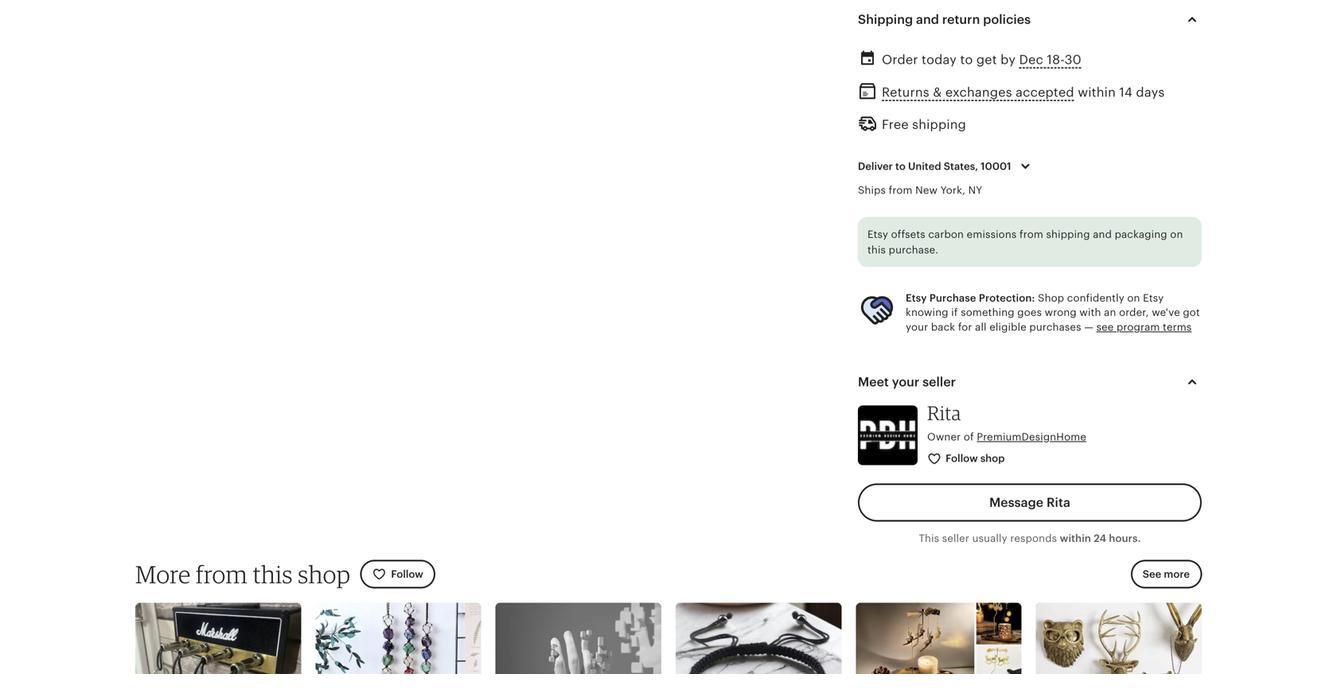 Task type: locate. For each thing, give the bounding box(es) containing it.
1 horizontal spatial shop
[[980, 453, 1005, 465]]

of
[[964, 431, 974, 443]]

deliver to united states, 10001
[[858, 160, 1011, 172]]

on inside shop confidently on etsy knowing if something goes wrong with an order, we've got your back for all eligible purchases —
[[1127, 292, 1140, 304]]

knowing
[[906, 307, 949, 318]]

1 horizontal spatial on
[[1170, 228, 1183, 240]]

0 vertical spatial within
[[1078, 85, 1116, 100]]

purchase
[[930, 292, 976, 304]]

0 vertical spatial seller
[[923, 375, 956, 389]]

0 horizontal spatial rita
[[927, 401, 961, 425]]

1 horizontal spatial etsy
[[906, 292, 927, 304]]

follow down of
[[946, 453, 978, 465]]

white artistic hand sculpture, hand art statue, modern home decor home decorations living room bookcase room mesa decor, mini altar statue image
[[496, 603, 661, 674]]

exchanges
[[946, 85, 1012, 100]]

to inside dropdown button
[[895, 160, 906, 172]]

shop left follow button on the bottom left of the page
[[298, 560, 350, 589]]

0 vertical spatial rita
[[927, 401, 961, 425]]

message rita button
[[858, 483, 1202, 522]]

0 horizontal spatial and
[[916, 12, 939, 27]]

1 vertical spatial shipping
[[1046, 228, 1090, 240]]

shipping
[[912, 117, 966, 132], [1046, 228, 1090, 240]]

shop down rita owner of premiumdesignhome
[[980, 453, 1005, 465]]

1 horizontal spatial from
[[889, 184, 913, 196]]

dec 18-30 button
[[1019, 48, 1082, 71]]

etsy up knowing
[[906, 292, 927, 304]]

0 horizontal spatial to
[[895, 160, 906, 172]]

1 horizontal spatial and
[[1093, 228, 1112, 240]]

1 vertical spatial follow
[[391, 568, 423, 580]]

0 vertical spatial from
[[889, 184, 913, 196]]

on
[[1170, 228, 1183, 240], [1127, 292, 1140, 304]]

seller
[[923, 375, 956, 389], [942, 532, 969, 544]]

and left the return
[[916, 12, 939, 27]]

0 horizontal spatial etsy
[[868, 228, 888, 240]]

24
[[1094, 532, 1106, 544]]

carbon
[[928, 228, 964, 240]]

seller right the this
[[942, 532, 969, 544]]

we've
[[1152, 307, 1180, 318]]

deliver
[[858, 160, 893, 172]]

accepted
[[1016, 85, 1074, 100]]

0 horizontal spatial on
[[1127, 292, 1140, 304]]

protection:
[[979, 292, 1035, 304]]

your right meet
[[892, 375, 920, 389]]

returns & exchanges accepted within 14 days
[[882, 85, 1165, 100]]

and inside 'etsy offsets carbon emissions from shipping and packaging on this purchase.'
[[1093, 228, 1112, 240]]

and inside dropdown button
[[916, 12, 939, 27]]

this seller usually responds within 24 hours.
[[919, 532, 1141, 544]]

meet
[[858, 375, 889, 389]]

etsy
[[868, 228, 888, 240], [906, 292, 927, 304], [1143, 292, 1164, 304]]

1 horizontal spatial shipping
[[1046, 228, 1090, 240]]

1 vertical spatial your
[[892, 375, 920, 389]]

from for york,
[[889, 184, 913, 196]]

and left packaging
[[1093, 228, 1112, 240]]

0 vertical spatial this
[[868, 244, 886, 256]]

new
[[915, 184, 938, 196]]

within left 14
[[1078, 85, 1116, 100]]

2 horizontal spatial etsy
[[1143, 292, 1164, 304]]

—
[[1084, 321, 1094, 333]]

from left new
[[889, 184, 913, 196]]

from
[[889, 184, 913, 196], [1020, 228, 1043, 240], [196, 560, 248, 589]]

1 vertical spatial on
[[1127, 292, 1140, 304]]

0 vertical spatial and
[[916, 12, 939, 27]]

your inside shop confidently on etsy knowing if something goes wrong with an order, we've got your back for all eligible purchases —
[[906, 321, 928, 333]]

rita owner of premiumdesignhome
[[927, 401, 1086, 443]]

for
[[958, 321, 972, 333]]

your
[[906, 321, 928, 333], [892, 375, 920, 389]]

seller up owner
[[923, 375, 956, 389]]

meet your seller button
[[844, 363, 1216, 401]]

more
[[1164, 568, 1190, 580]]

returns
[[882, 85, 930, 100]]

shipping down &
[[912, 117, 966, 132]]

wrong
[[1045, 307, 1077, 318]]

to left united
[[895, 160, 906, 172]]

vintage key rack amp, wall-mounted marshall key holder, guitar key hook, vintage radio key hanger, gifts for music, marshall keychain holder image
[[135, 603, 301, 674]]

shipping up shop
[[1046, 228, 1090, 240]]

etsy up we've
[[1143, 292, 1164, 304]]

follow up the 7 chakra wall set, chakra wall hanging, 7 chakra decor, natural crystal set, tumbled stone, wall decor bedrom, crystal starter kit image
[[391, 568, 423, 580]]

to
[[960, 53, 973, 67], [895, 160, 906, 172]]

offsets
[[891, 228, 925, 240]]

back
[[931, 321, 955, 333]]

rita image
[[858, 406, 918, 465]]

rita up owner
[[927, 401, 961, 425]]

premiumdesignhome
[[977, 431, 1086, 443]]

1 horizontal spatial rita
[[1047, 495, 1071, 510]]

rita
[[927, 401, 961, 425], [1047, 495, 1071, 510]]

1 horizontal spatial to
[[960, 53, 973, 67]]

0 horizontal spatial follow
[[391, 568, 423, 580]]

0 horizontal spatial shop
[[298, 560, 350, 589]]

within left 24 on the bottom right of page
[[1060, 532, 1091, 544]]

etsy inside 'etsy offsets carbon emissions from shipping and packaging on this purchase.'
[[868, 228, 888, 240]]

1 vertical spatial rita
[[1047, 495, 1071, 510]]

etsy inside shop confidently on etsy knowing if something goes wrong with an order, we've got your back for all eligible purchases —
[[1143, 292, 1164, 304]]

order today to get by dec 18-30
[[882, 53, 1082, 67]]

your down knowing
[[906, 321, 928, 333]]

follow
[[946, 453, 978, 465], [391, 568, 423, 580]]

2 vertical spatial from
[[196, 560, 248, 589]]

this
[[919, 532, 939, 544]]

etsy left offsets
[[868, 228, 888, 240]]

to left get
[[960, 53, 973, 67]]

on up order,
[[1127, 292, 1140, 304]]

2 horizontal spatial from
[[1020, 228, 1043, 240]]

something
[[961, 307, 1015, 318]]

1 vertical spatial from
[[1020, 228, 1043, 240]]

returns & exchanges accepted button
[[882, 81, 1074, 104]]

from inside 'etsy offsets carbon emissions from shipping and packaging on this purchase.'
[[1020, 228, 1043, 240]]

follow for follow shop
[[946, 453, 978, 465]]

within
[[1078, 85, 1116, 100], [1060, 532, 1091, 544]]

0 vertical spatial shop
[[980, 453, 1005, 465]]

1 horizontal spatial follow
[[946, 453, 978, 465]]

on right packaging
[[1170, 228, 1183, 240]]

1 vertical spatial this
[[253, 560, 293, 589]]

0 horizontal spatial from
[[196, 560, 248, 589]]

shipping
[[858, 12, 913, 27]]

this
[[868, 244, 886, 256], [253, 560, 293, 589]]

7 chakra wall set, chakra wall hanging, 7 chakra decor, natural crystal set, tumbled stone, wall decor bedrom, crystal starter kit image
[[315, 603, 481, 674]]

ships
[[858, 184, 886, 196]]

1 vertical spatial and
[[1093, 228, 1112, 240]]

0 vertical spatial your
[[906, 321, 928, 333]]

more from this shop
[[135, 560, 350, 589]]

from right 'more'
[[196, 560, 248, 589]]

0 vertical spatial follow
[[946, 453, 978, 465]]

etsy for etsy purchase protection:
[[906, 292, 927, 304]]

follow for follow
[[391, 568, 423, 580]]

1 horizontal spatial this
[[868, 244, 886, 256]]

follow shop
[[946, 453, 1005, 465]]

rita right message
[[1047, 495, 1071, 510]]

program
[[1117, 321, 1160, 333]]

within for 14
[[1078, 85, 1116, 100]]

1 vertical spatial to
[[895, 160, 906, 172]]

0 vertical spatial on
[[1170, 228, 1183, 240]]

meet your seller
[[858, 375, 956, 389]]

1 vertical spatial within
[[1060, 532, 1091, 544]]

0 vertical spatial shipping
[[912, 117, 966, 132]]

from right emissions
[[1020, 228, 1043, 240]]



Task type: describe. For each thing, give the bounding box(es) containing it.
on inside 'etsy offsets carbon emissions from shipping and packaging on this purchase.'
[[1170, 228, 1183, 240]]

free shipping
[[882, 117, 966, 132]]

30
[[1065, 53, 1082, 67]]

see
[[1143, 568, 1161, 580]]

follow shop button
[[915, 444, 1018, 474]]

10001
[[981, 160, 1011, 172]]

see
[[1096, 321, 1114, 333]]

purchase.
[[889, 244, 939, 256]]

18-
[[1047, 53, 1065, 67]]

an
[[1104, 307, 1116, 318]]

goes
[[1017, 307, 1042, 318]]

emissions
[[967, 228, 1017, 240]]

your inside dropdown button
[[892, 375, 920, 389]]

days
[[1136, 85, 1165, 100]]

etsy purchase protection:
[[906, 292, 1035, 304]]

see more
[[1143, 568, 1190, 580]]

bronze animal figurines, animal resin bronze, bronze deer head, background wall figurines,fox head wall design,wall animal head,animal heads image
[[1036, 603, 1202, 674]]

0 horizontal spatial shipping
[[912, 117, 966, 132]]

etsy offsets carbon emissions from shipping and packaging on this purchase.
[[868, 228, 1183, 256]]

hours.
[[1109, 532, 1141, 544]]

return
[[942, 12, 980, 27]]

all
[[975, 321, 987, 333]]

get
[[977, 53, 997, 67]]

rita inside button
[[1047, 495, 1071, 510]]

see more link
[[1131, 560, 1202, 589]]

shipping inside 'etsy offsets carbon emissions from shipping and packaging on this purchase.'
[[1046, 228, 1090, 240]]

confidently
[[1067, 292, 1125, 304]]

from for shop
[[196, 560, 248, 589]]

more
[[135, 560, 191, 589]]

shipping and return policies
[[858, 12, 1031, 27]]

see program terms link
[[1096, 321, 1192, 333]]

if
[[951, 307, 958, 318]]

message
[[989, 495, 1044, 510]]

this inside 'etsy offsets carbon emissions from shipping and packaging on this purchase.'
[[868, 244, 886, 256]]

states,
[[944, 160, 978, 172]]

by
[[1001, 53, 1016, 67]]

dec
[[1019, 53, 1043, 67]]

got
[[1183, 307, 1200, 318]]

united
[[908, 160, 941, 172]]

within for 24
[[1060, 532, 1091, 544]]

shop
[[1038, 292, 1064, 304]]

free
[[882, 117, 909, 132]]

see program terms
[[1096, 321, 1192, 333]]

chakra bracelet set, 7 chakra bracelet, natural gemstone bracelet, bead bracelet gift, seven chakra, gemstone boho bracelet, healing calming image
[[676, 603, 842, 674]]

purchases
[[1029, 321, 1081, 333]]

responds
[[1010, 532, 1057, 544]]

eligible
[[990, 321, 1027, 333]]

shop confidently on etsy knowing if something goes wrong with an order, we've got your back for all eligible purchases —
[[906, 292, 1200, 333]]

with
[[1080, 307, 1101, 318]]

deliver to united states, 10001 button
[[846, 150, 1047, 183]]

owner
[[927, 431, 961, 443]]

0 horizontal spatial this
[[253, 560, 293, 589]]

order,
[[1119, 307, 1149, 318]]

&
[[933, 85, 942, 100]]

terms
[[1163, 321, 1192, 333]]

york,
[[941, 184, 966, 196]]

follow button
[[360, 560, 435, 589]]

shop inside button
[[980, 453, 1005, 465]]

today
[[922, 53, 957, 67]]

policies
[[983, 12, 1031, 27]]

order
[[882, 53, 918, 67]]

message rita
[[989, 495, 1071, 510]]

ny
[[968, 184, 982, 196]]

ships from new york, ny
[[858, 184, 982, 196]]

seller inside meet your seller dropdown button
[[923, 375, 956, 389]]

14
[[1119, 85, 1133, 100]]

spinning candle holder, altar candle holder, rotary candle holders, candle carousel, candlestick, christmas gift, gift for her,candle favors image
[[856, 603, 1022, 674]]

packaging
[[1115, 228, 1167, 240]]

rita inside rita owner of premiumdesignhome
[[927, 401, 961, 425]]

1 vertical spatial seller
[[942, 532, 969, 544]]

1 vertical spatial shop
[[298, 560, 350, 589]]

premiumdesignhome link
[[977, 431, 1086, 443]]

0 vertical spatial to
[[960, 53, 973, 67]]

usually
[[972, 532, 1007, 544]]

etsy for etsy offsets carbon emissions from shipping and packaging on this purchase.
[[868, 228, 888, 240]]

shipping and return policies button
[[844, 0, 1216, 39]]



Task type: vqa. For each thing, say whether or not it's contained in the screenshot.
rightmost shipping
yes



